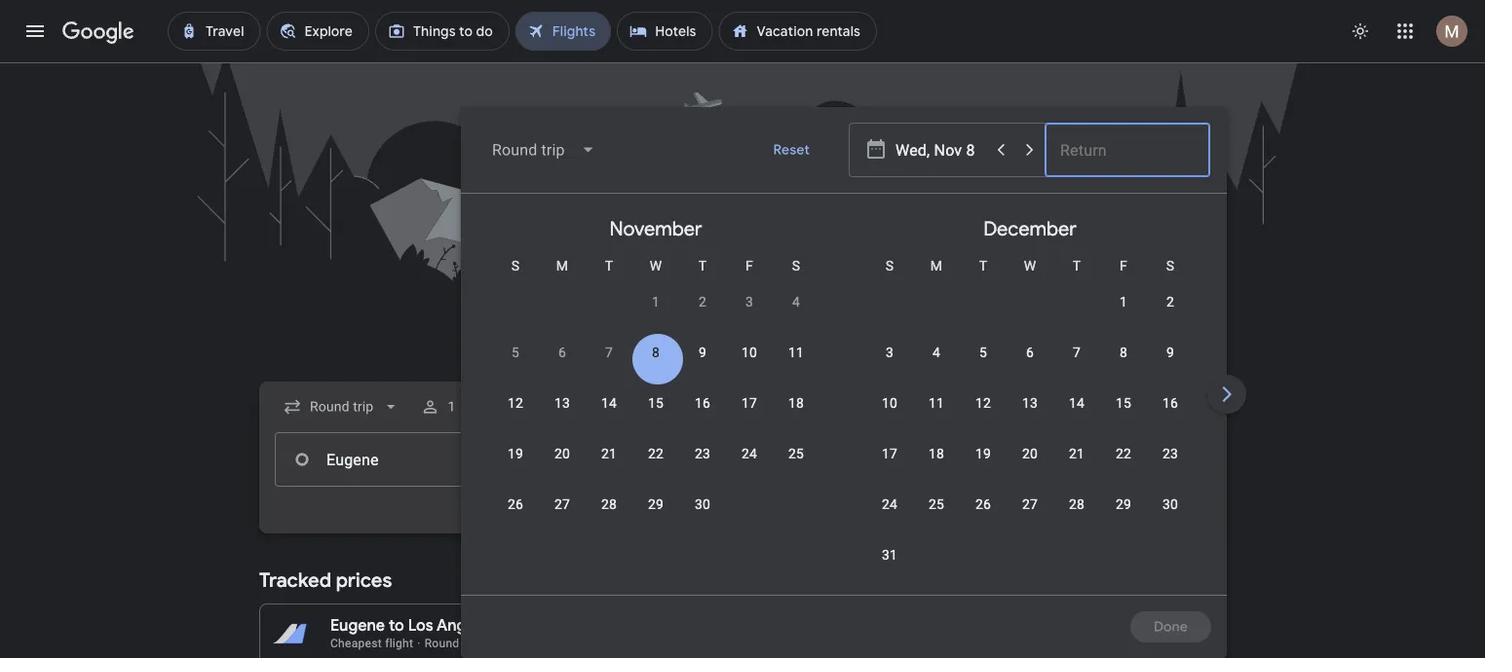 Task type: describe. For each thing, give the bounding box(es) containing it.
2 8 button from the left
[[1100, 343, 1147, 390]]

los
[[408, 616, 433, 636]]

15 button inside "november" row group
[[633, 394, 679, 441]]

31
[[882, 547, 898, 563]]

1 vertical spatial return text field
[[1059, 434, 1194, 486]]

10 for sun, dec 10 element
[[882, 395, 898, 411]]

thu, nov 23 element
[[695, 444, 711, 464]]

wed, nov 8, departure date. element
[[652, 343, 660, 363]]

fri, dec 1 element
[[1120, 292, 1128, 312]]

2 7 button from the left
[[1054, 343, 1100, 390]]

mon, dec 4 element
[[933, 343, 941, 363]]

reset button
[[750, 127, 833, 173]]

thu, dec 21 element
[[1069, 444, 1085, 464]]

8 for fri, dec 8 element
[[1120, 345, 1128, 361]]

1 28 button from the left
[[586, 495, 633, 542]]

w for december
[[1024, 258, 1036, 274]]

eugene to los angeles
[[330, 616, 496, 636]]

1 19 button from the left
[[492, 444, 539, 491]]

29 for fri, dec 29 element
[[1116, 497, 1132, 513]]

8 for wed, nov 8, departure date. element
[[652, 345, 660, 361]]

1 s from the left
[[511, 258, 520, 274]]

30 for sat, dec 30 element
[[1163, 497, 1178, 513]]

3 t from the left
[[979, 258, 988, 274]]

2 t from the left
[[699, 258, 707, 274]]

1 vertical spatial 10 button
[[867, 394, 913, 441]]

0 vertical spatial return text field
[[1060, 124, 1195, 176]]

1 vertical spatial and
[[983, 629, 1003, 642]]

row containing 3
[[867, 334, 1194, 390]]

30 button inside "november" row group
[[679, 495, 726, 542]]

3 for sun, dec 3 element
[[886, 345, 894, 361]]

row up fri, nov 10 element
[[633, 276, 820, 339]]

fri, dec 15 element
[[1116, 394, 1132, 413]]

w for november
[[650, 258, 662, 274]]

19 for 'sun, nov 19' element
[[508, 446, 523, 462]]

10 for fri, nov 10 element
[[742, 345, 757, 361]]

sat, nov 18 element
[[788, 394, 804, 413]]

thu, nov 9 element
[[699, 343, 707, 363]]

mon, nov 6 element
[[558, 343, 566, 363]]

30 button inside december row group
[[1147, 495, 1194, 542]]

google
[[816, 613, 854, 627]]

2 6 button from the left
[[1007, 343, 1054, 390]]

row containing 10
[[867, 385, 1194, 441]]

1 27 button from the left
[[539, 495, 586, 542]]

13 for 'wed, dec 13' element
[[1022, 395, 1038, 411]]

1 inside popup button
[[448, 399, 456, 415]]

tue, dec 26 element
[[976, 495, 991, 515]]

1 vertical spatial 18 button
[[913, 444, 960, 491]]

december
[[984, 216, 1077, 241]]

where
[[617, 451, 662, 469]]

cheapest flight
[[330, 637, 413, 651]]

mon, dec 11 element
[[929, 394, 945, 413]]

4 t from the left
[[1073, 258, 1081, 274]]

2 27 button from the left
[[1007, 495, 1054, 542]]

24 for fri, nov 24 element
[[742, 446, 757, 462]]

row containing 5
[[492, 334, 820, 390]]

change appearance image
[[1337, 8, 1384, 55]]

0 vertical spatial 18 button
[[773, 394, 820, 441]]

0 horizontal spatial 10 button
[[726, 343, 773, 390]]

22 button inside "november" row group
[[633, 444, 679, 491]]

15 for the fri, dec 15 element
[[1116, 395, 1132, 411]]

7 for thu, dec 7 'element'
[[1073, 345, 1081, 361]]

11 for sat, nov 11 "element"
[[788, 345, 804, 361]]

0 horizontal spatial 24 button
[[726, 444, 773, 491]]

f for november
[[746, 258, 753, 274]]

2 button for november
[[679, 292, 726, 339]]

track
[[970, 613, 997, 627]]

4 s from the left
[[1166, 258, 1175, 274]]

1 button for december
[[1100, 292, 1147, 339]]

tue, nov 21 element
[[601, 444, 617, 464]]

sun, dec 31 element
[[882, 546, 898, 565]]

0 vertical spatial departure text field
[[896, 124, 985, 176]]

sun, nov 5 element
[[512, 343, 520, 363]]

round
[[425, 637, 459, 651]]

none text field inside flight search box
[[275, 433, 550, 487]]

f for december
[[1120, 258, 1128, 274]]

fri, dec 22 element
[[1116, 444, 1132, 464]]

0 vertical spatial 25 button
[[773, 444, 820, 491]]

13 for 'mon, nov 13' element
[[555, 395, 570, 411]]

fri, nov 3 element
[[746, 292, 753, 312]]

1 t from the left
[[605, 258, 613, 274]]

17 for the fri, nov 17 element
[[742, 395, 757, 411]]

2 button for december
[[1147, 292, 1194, 339]]

0 vertical spatial 17 button
[[726, 394, 773, 441]]

9 for sat, dec 9 element at right
[[1167, 345, 1175, 361]]

22 button inside december row group
[[1100, 444, 1147, 491]]

wed, dec 27 element
[[1022, 495, 1038, 515]]

tue, dec 19 element
[[976, 444, 991, 464]]

1 29 button from the left
[[633, 495, 679, 542]]

20 for wed, dec 20 element
[[1022, 446, 1038, 462]]

thu, dec 7 element
[[1073, 343, 1081, 363]]

know
[[1046, 629, 1075, 642]]

2 13 button from the left
[[1007, 394, 1054, 441]]

2 26 button from the left
[[960, 495, 1007, 542]]

wed, dec 20 element
[[1022, 444, 1038, 464]]

0 horizontal spatial prices
[[336, 568, 392, 593]]

november row group
[[469, 202, 843, 588]]

5 for sun, nov 5 element
[[512, 345, 520, 361]]

18 for mon, dec 18 element
[[929, 446, 945, 462]]

daily
[[954, 629, 980, 642]]

significant
[[1113, 629, 1170, 642]]

wed, dec 13 element
[[1022, 394, 1038, 413]]

2 14 button from the left
[[1054, 394, 1100, 441]]

4 for sat, nov 4 element
[[792, 294, 800, 310]]

2 21 button from the left
[[1054, 444, 1100, 491]]

6 for wed, dec 6 "element"
[[1026, 345, 1034, 361]]

6 for mon, nov 6 element
[[558, 345, 566, 361]]

1 horizontal spatial you
[[1023, 629, 1043, 642]]

1 horizontal spatial 11 button
[[913, 394, 960, 441]]

fri, nov 17 element
[[742, 394, 757, 413]]

12 button inside december row group
[[960, 394, 1007, 441]]

sat, dec 2 element
[[1167, 292, 1175, 312]]

row containing 19
[[492, 436, 820, 491]]

m for november
[[556, 258, 568, 274]]

main menu image
[[23, 19, 47, 43]]

23 for sat, dec 23 element at the right of the page
[[1163, 446, 1178, 462]]

1 for december
[[1120, 294, 1128, 310]]

sun, nov 26 element
[[508, 495, 523, 515]]

17 for sun, dec 17 element
[[882, 446, 898, 462]]

fri, nov 24 element
[[742, 444, 757, 464]]

next image
[[1204, 371, 1251, 418]]

angeles
[[437, 616, 496, 636]]

11 for the mon, dec 11 element
[[929, 395, 945, 411]]

1 7 button from the left
[[586, 343, 633, 390]]

changes.
[[816, 644, 865, 658]]

22 for the wed, nov 22 element
[[648, 446, 664, 462]]

1 vertical spatial 3 button
[[867, 343, 913, 390]]

2 for december
[[1167, 294, 1175, 310]]

thu, nov 16 element
[[695, 394, 711, 413]]

let
[[1007, 629, 1020, 642]]

sun, dec 17 element
[[882, 444, 898, 464]]

Flight search field
[[244, 107, 1485, 659]]

0 vertical spatial 11 button
[[773, 343, 820, 390]]

0 horizontal spatial you
[[947, 613, 967, 627]]

sun, dec 24 element
[[882, 495, 898, 515]]

0 horizontal spatial 3 button
[[726, 292, 773, 339]]

14 for tue, nov 14 element
[[601, 395, 617, 411]]

1 for november
[[652, 294, 660, 310]]

26 for sun, nov 26 element on the bottom
[[508, 497, 523, 513]]

28 for thu, dec 28 element
[[1069, 497, 1085, 513]]

sat, nov 25 element
[[788, 444, 804, 464]]

15 for wed, nov 15 element
[[648, 395, 664, 411]]

25 for "mon, dec 25" element
[[929, 497, 945, 513]]

3 s from the left
[[886, 258, 894, 274]]

23 for thu, nov 23 element
[[695, 446, 711, 462]]

fri, dec 8 element
[[1120, 343, 1128, 363]]

we'll
[[890, 629, 916, 642]]

wed, nov 1 element
[[652, 292, 660, 312]]

2 5 button from the left
[[960, 343, 1007, 390]]

thu, dec 28 element
[[1069, 495, 1085, 515]]

1 14 button from the left
[[586, 394, 633, 441]]

cheapest
[[330, 637, 382, 651]]



Task type: locate. For each thing, give the bounding box(es) containing it.
2 inside december row group
[[1167, 294, 1175, 310]]

thu, dec 14 element
[[1069, 394, 1085, 413]]

10 right thu, nov 9 element
[[742, 345, 757, 361]]

8 inside december row group
[[1120, 345, 1128, 361]]

23 button up thu, nov 30 element
[[679, 444, 726, 491]]

25
[[788, 446, 804, 462], [929, 497, 945, 513]]

sat, nov 11 element
[[788, 343, 804, 363]]

1 button for november
[[633, 292, 679, 339]]

29 for wed, nov 29 element
[[648, 497, 664, 513]]

mon, nov 20 element
[[555, 444, 570, 464]]

0 horizontal spatial 6 button
[[539, 343, 586, 390]]

2 button
[[679, 292, 726, 339], [1147, 292, 1194, 339]]

12 button up tue, dec 19 element at the bottom right of the page
[[960, 394, 1007, 441]]

7 button up thu, dec 14 element
[[1054, 343, 1100, 390]]

7 left fri, dec 8 element
[[1073, 345, 1081, 361]]

20 for mon, nov 20 element
[[555, 446, 570, 462]]

1 23 from the left
[[695, 446, 711, 462]]

21 inside "november" row group
[[601, 446, 617, 462]]

4 inside "november" row group
[[792, 294, 800, 310]]

29 inside december row group
[[1116, 497, 1132, 513]]

1 horizontal spatial 2
[[1167, 294, 1175, 310]]

23 right fri, dec 22 element
[[1163, 446, 1178, 462]]

0 horizontal spatial 15
[[648, 395, 664, 411]]

1 horizontal spatial 27 button
[[1007, 495, 1054, 542]]

0 horizontal spatial 26 button
[[492, 495, 539, 542]]

2 2 button from the left
[[1147, 292, 1194, 339]]

24 inside "november" row group
[[742, 446, 757, 462]]

row containing 12
[[492, 385, 820, 441]]

2 button up sat, dec 9 element at right
[[1147, 292, 1194, 339]]

0 horizontal spatial 17
[[742, 395, 757, 411]]

30 button right wed, nov 29 element
[[679, 495, 726, 542]]

17 button up sun, dec 24 'element'
[[867, 444, 913, 491]]

tue, nov 28 element
[[601, 495, 617, 515]]

17 left mon, dec 18 element
[[882, 446, 898, 462]]

m for december
[[931, 258, 943, 274]]

2 30 from the left
[[1163, 497, 1178, 513]]

1 horizontal spatial 2 button
[[1147, 292, 1194, 339]]

7 button
[[586, 343, 633, 390], [1054, 343, 1100, 390]]

sat, dec 9 element
[[1167, 343, 1175, 363]]

flights inside google flights can help you track prices for selected flights and destinations. we'll check daily and let you know about significant price changes.
[[858, 613, 895, 627]]

1 27 from the left
[[555, 497, 570, 513]]

sat, dec 30 element
[[1163, 495, 1178, 515]]

3 button
[[726, 292, 773, 339], [867, 343, 913, 390]]

w down december
[[1024, 258, 1036, 274]]

2 13 from the left
[[1022, 395, 1038, 411]]

19
[[508, 446, 523, 462], [976, 446, 991, 462]]

1 horizontal spatial 20
[[1022, 446, 1038, 462]]

1 29 from the left
[[648, 497, 664, 513]]

thu, nov 30 element
[[695, 495, 711, 515]]

24 for sun, dec 24 'element'
[[882, 497, 898, 513]]

0 horizontal spatial 4
[[792, 294, 800, 310]]

2 20 from the left
[[1022, 446, 1038, 462]]

1 13 button from the left
[[539, 394, 586, 441]]

13 inside "november" row group
[[555, 395, 570, 411]]

0 horizontal spatial f
[[746, 258, 753, 274]]

17 button up fri, nov 24 element
[[726, 394, 773, 441]]

1 left sat, dec 2 'element'
[[1120, 294, 1128, 310]]

2 7 from the left
[[1073, 345, 1081, 361]]

0 horizontal spatial m
[[556, 258, 568, 274]]

1 9 button from the left
[[679, 343, 726, 390]]

help
[[921, 613, 944, 627]]

Departure text field
[[896, 124, 985, 176], [895, 434, 1029, 486]]

1 1 button from the left
[[633, 292, 679, 339]]

row containing 17
[[867, 436, 1194, 491]]

28 button
[[586, 495, 633, 542], [1054, 495, 1100, 542]]

flights
[[1105, 613, 1140, 627]]

2 15 button from the left
[[1100, 394, 1147, 441]]

14 for thu, dec 14 element
[[1069, 395, 1085, 411]]

destinations.
[[816, 629, 887, 642]]

1 5 button from the left
[[492, 343, 539, 390]]

19 inside december row group
[[976, 446, 991, 462]]

2 m from the left
[[931, 258, 943, 274]]

28 left wed, nov 29 element
[[601, 497, 617, 513]]

0 horizontal spatial 15 button
[[633, 394, 679, 441]]

1 21 from the left
[[601, 446, 617, 462]]

thu, nov 2 element
[[699, 292, 707, 312]]

26 left the wed, dec 27 element
[[976, 497, 991, 513]]

10 inside december row group
[[882, 395, 898, 411]]

3 for the "fri, nov 3" element
[[746, 294, 753, 310]]

14 button up tue, nov 21 element on the left bottom of page
[[586, 394, 633, 441]]

row down tue, nov 21 element on the left bottom of page
[[492, 486, 726, 542]]

1 horizontal spatial 28 button
[[1054, 495, 1100, 542]]

1 8 from the left
[[652, 345, 660, 361]]

2 23 from the left
[[1163, 446, 1178, 462]]

11 right fri, nov 10 element
[[788, 345, 804, 361]]

5 left mon, nov 6 element
[[512, 345, 520, 361]]

5
[[512, 345, 520, 361], [980, 345, 987, 361]]

25 inside "november" row group
[[788, 446, 804, 462]]

wed, nov 29 element
[[648, 495, 664, 515]]

1 horizontal spatial 3
[[886, 345, 894, 361]]

4 inside december row group
[[933, 345, 941, 361]]

1 2 from the left
[[699, 294, 707, 310]]

2 20 button from the left
[[1007, 444, 1054, 491]]

row
[[633, 276, 820, 339], [1100, 276, 1194, 339], [492, 334, 820, 390], [867, 334, 1194, 390], [492, 385, 820, 441], [867, 385, 1194, 441], [492, 436, 820, 491], [867, 436, 1194, 491], [492, 486, 726, 542], [867, 486, 1194, 542]]

1 horizontal spatial 25 button
[[913, 495, 960, 542]]

8 button
[[633, 343, 679, 390], [1100, 343, 1147, 390]]

8 inside "november" row group
[[652, 345, 660, 361]]

1 horizontal spatial 16
[[1163, 395, 1178, 411]]

0 horizontal spatial 11 button
[[773, 343, 820, 390]]

1 horizontal spatial 9
[[1167, 345, 1175, 361]]

13 inside december row group
[[1022, 395, 1038, 411]]

18 inside "november" row group
[[788, 395, 804, 411]]

12 inside december row group
[[976, 395, 991, 411]]

15 right tue, nov 14 element
[[648, 395, 664, 411]]

1 horizontal spatial 4 button
[[913, 343, 960, 390]]

11 button up sat, nov 18 element
[[773, 343, 820, 390]]

0 horizontal spatial 8
[[652, 345, 660, 361]]

11
[[788, 345, 804, 361], [929, 395, 945, 411]]

25 inside december row group
[[929, 497, 945, 513]]

19 button
[[492, 444, 539, 491], [960, 444, 1007, 491]]

2 8 from the left
[[1120, 345, 1128, 361]]

google flights can help you track prices for selected flights and destinations. we'll check daily and let you know about significant price changes.
[[816, 613, 1201, 658]]

25 button
[[773, 444, 820, 491], [913, 495, 960, 542]]

1 f from the left
[[746, 258, 753, 274]]

10 button
[[726, 343, 773, 390], [867, 394, 913, 441]]

4 right the "fri, nov 3" element
[[792, 294, 800, 310]]

28 button left wed, nov 29 element
[[586, 495, 633, 542]]

19 for tue, dec 19 element at the bottom right of the page
[[976, 446, 991, 462]]

28 inside "november" row group
[[601, 497, 617, 513]]

1 horizontal spatial 8 button
[[1100, 343, 1147, 390]]

you
[[947, 613, 967, 627], [1023, 629, 1043, 642]]

0 vertical spatial 3 button
[[726, 292, 773, 339]]

27
[[555, 497, 570, 513], [1022, 497, 1038, 513]]

7 right mon, nov 6 element
[[605, 345, 613, 361]]

2 f from the left
[[1120, 258, 1128, 274]]

18 for sat, nov 18 element
[[788, 395, 804, 411]]

16 for the sat, dec 16 element
[[1163, 395, 1178, 411]]

1 button up wed, nov 8, departure date. element
[[633, 292, 679, 339]]

13 left thu, dec 14 element
[[1022, 395, 1038, 411]]

5 inside "november" row group
[[512, 345, 520, 361]]

19 inside "november" row group
[[508, 446, 523, 462]]

21 button up tue, nov 28 'element'
[[586, 444, 633, 491]]

1 inside december row group
[[1120, 294, 1128, 310]]

round trip
[[425, 637, 481, 651]]

december row group
[[843, 202, 1217, 593]]

sun, dec 3 element
[[886, 343, 894, 363]]

24
[[742, 446, 757, 462], [882, 497, 898, 513]]

21 for thu, dec 21 element
[[1069, 446, 1085, 462]]

4 for mon, dec 4 element at the right of page
[[933, 345, 941, 361]]

1 vertical spatial you
[[1023, 629, 1043, 642]]

20 button up the wed, dec 27 element
[[1007, 444, 1054, 491]]

30 button
[[679, 495, 726, 542], [1147, 495, 1194, 542]]

and down 'track'
[[983, 629, 1003, 642]]

0 horizontal spatial w
[[650, 258, 662, 274]]

25 right sun, dec 24 'element'
[[929, 497, 945, 513]]

22 inside december row group
[[1116, 446, 1132, 462]]

0 horizontal spatial 9
[[699, 345, 707, 361]]

1 horizontal spatial 11
[[929, 395, 945, 411]]

2 21 from the left
[[1069, 446, 1085, 462]]

12 button
[[492, 394, 539, 441], [960, 394, 1007, 441]]

20 inside december row group
[[1022, 446, 1038, 462]]

tracked prices
[[259, 568, 392, 593]]

1 horizontal spatial 7
[[1073, 345, 1081, 361]]

5 button up tue, dec 12 element
[[960, 343, 1007, 390]]

1 9 from the left
[[699, 345, 707, 361]]

27 inside "november" row group
[[555, 497, 570, 513]]

4 button
[[773, 292, 820, 339], [913, 343, 960, 390]]

6 button up 'mon, nov 13' element
[[539, 343, 586, 390]]

2 9 button from the left
[[1147, 343, 1194, 390]]

20
[[555, 446, 570, 462], [1022, 446, 1038, 462]]

row up fri, dec 8 element
[[1100, 276, 1194, 339]]

1 21 button from the left
[[586, 444, 633, 491]]

1 12 button from the left
[[492, 394, 539, 441]]

21 for tue, nov 21 element on the left bottom of page
[[601, 446, 617, 462]]

3 inside december row group
[[886, 345, 894, 361]]

row containing 24
[[867, 486, 1194, 542]]

1 horizontal spatial 5
[[980, 345, 987, 361]]

grid containing november
[[469, 202, 1485, 607]]

12 button up 'sun, nov 19' element
[[492, 394, 539, 441]]

23 inside "november" row group
[[695, 446, 711, 462]]

16 for thu, nov 16 element
[[695, 395, 711, 411]]

1 28 from the left
[[601, 497, 617, 513]]

1 30 button from the left
[[679, 495, 726, 542]]

1 22 from the left
[[648, 446, 664, 462]]

2 14 from the left
[[1069, 395, 1085, 411]]

fri, dec 29 element
[[1116, 495, 1132, 515]]

20 right 'sun, nov 19' element
[[555, 446, 570, 462]]

2 12 from the left
[[976, 395, 991, 411]]

14 inside "november" row group
[[601, 395, 617, 411]]

19 button up sun, nov 26 element on the bottom
[[492, 444, 539, 491]]

25 right fri, nov 24 element
[[788, 446, 804, 462]]

1 vertical spatial 11 button
[[913, 394, 960, 441]]

30
[[695, 497, 711, 513], [1163, 497, 1178, 513]]

0 horizontal spatial 14
[[601, 395, 617, 411]]

5 left wed, dec 6 "element"
[[980, 345, 987, 361]]

0 horizontal spatial 28 button
[[586, 495, 633, 542]]

1 14 from the left
[[601, 395, 617, 411]]

mon, dec 18 element
[[929, 444, 945, 464]]

11 button
[[773, 343, 820, 390], [913, 394, 960, 441]]

s
[[511, 258, 520, 274], [792, 258, 800, 274], [886, 258, 894, 274], [1166, 258, 1175, 274]]

0 vertical spatial 18
[[788, 395, 804, 411]]

15 button up the wed, nov 22 element
[[633, 394, 679, 441]]

1 26 from the left
[[508, 497, 523, 513]]

flight
[[385, 637, 413, 651]]

27 for the wed, dec 27 element
[[1022, 497, 1038, 513]]

grid
[[469, 202, 1485, 607]]

14 button up thu, dec 21 element
[[1054, 394, 1100, 441]]

12
[[508, 395, 523, 411], [976, 395, 991, 411]]

30 inside december row group
[[1163, 497, 1178, 513]]

1 19 from the left
[[508, 446, 523, 462]]

2 29 button from the left
[[1100, 495, 1147, 542]]

1 23 button from the left
[[679, 444, 726, 491]]

0 horizontal spatial 7 button
[[586, 343, 633, 390]]

0 horizontal spatial 13
[[555, 395, 570, 411]]

0 horizontal spatial 30 button
[[679, 495, 726, 542]]

2 5 from the left
[[980, 345, 987, 361]]

mon, nov 27 element
[[555, 495, 570, 515]]

22 button
[[633, 444, 679, 491], [1100, 444, 1147, 491]]

24 right thu, nov 23 element
[[742, 446, 757, 462]]

wed, nov 15 element
[[648, 394, 664, 413]]

0 horizontal spatial 3
[[746, 294, 753, 310]]

2 2 from the left
[[1167, 294, 1175, 310]]

15 button inside december row group
[[1100, 394, 1147, 441]]

1 26 button from the left
[[492, 495, 539, 542]]

7 for tue, nov 7 element
[[605, 345, 613, 361]]

18 right sun, dec 17 element
[[929, 446, 945, 462]]

2 9 from the left
[[1167, 345, 1175, 361]]

2 23 button from the left
[[1147, 444, 1194, 491]]

t
[[605, 258, 613, 274], [699, 258, 707, 274], [979, 258, 988, 274], [1073, 258, 1081, 274]]

row containing 26
[[492, 486, 726, 542]]

2 s from the left
[[792, 258, 800, 274]]

4 left tue, dec 5 element
[[933, 345, 941, 361]]

16 button
[[679, 394, 726, 441], [1147, 394, 1194, 441]]

21
[[601, 446, 617, 462], [1069, 446, 1085, 462]]

11 button up mon, dec 18 element
[[913, 394, 960, 441]]

1 w from the left
[[650, 258, 662, 274]]

0 horizontal spatial 8 button
[[633, 343, 679, 390]]

1 8 button from the left
[[633, 343, 679, 390]]

f
[[746, 258, 753, 274], [1120, 258, 1128, 274]]

2 12 button from the left
[[960, 394, 1007, 441]]

1 inside "november" row group
[[652, 294, 660, 310]]

21 button
[[586, 444, 633, 491], [1054, 444, 1100, 491]]

w inside december row group
[[1024, 258, 1036, 274]]

m up mon, nov 6 element
[[556, 258, 568, 274]]

1 6 button from the left
[[539, 343, 586, 390]]

1 horizontal spatial 22 button
[[1100, 444, 1147, 491]]

fri, nov 10 element
[[742, 343, 757, 363]]

14 button
[[586, 394, 633, 441], [1054, 394, 1100, 441]]

22 button up wed, nov 29 element
[[633, 444, 679, 491]]

sat, nov 4 element
[[792, 292, 800, 312]]

selected
[[1056, 613, 1102, 627]]

1 22 button from the left
[[633, 444, 679, 491]]

20 button
[[539, 444, 586, 491], [1007, 444, 1054, 491]]

1 horizontal spatial 29
[[1116, 497, 1132, 513]]

1 20 from the left
[[555, 446, 570, 462]]

price
[[1174, 629, 1201, 642]]

2 6 from the left
[[1026, 345, 1034, 361]]

16 right wed, nov 15 element
[[695, 395, 711, 411]]

0 horizontal spatial 22
[[648, 446, 664, 462]]

0 vertical spatial 24
[[742, 446, 757, 462]]

12 for tue, dec 12 element
[[976, 395, 991, 411]]

0 horizontal spatial 13 button
[[539, 394, 586, 441]]

30 right wed, nov 29 element
[[695, 497, 711, 513]]

for
[[1037, 613, 1053, 627]]

29 button right thu, dec 28 element
[[1100, 495, 1147, 542]]

18 button up "mon, dec 25" element
[[913, 444, 960, 491]]

11 inside december row group
[[929, 395, 945, 411]]

9
[[699, 345, 707, 361], [1167, 345, 1175, 361]]

2 w from the left
[[1024, 258, 1036, 274]]

26 inside "november" row group
[[508, 497, 523, 513]]

0 horizontal spatial 22 button
[[633, 444, 679, 491]]

5 for tue, dec 5 element
[[980, 345, 987, 361]]

0 horizontal spatial 12 button
[[492, 394, 539, 441]]

20 left thu, dec 21 element
[[1022, 446, 1038, 462]]

1 horizontal spatial 30 button
[[1147, 495, 1194, 542]]

6 inside "november" row group
[[558, 345, 566, 361]]

0 horizontal spatial 4 button
[[773, 292, 820, 339]]

22 inside "november" row group
[[648, 446, 664, 462]]

17 inside december row group
[[882, 446, 898, 462]]

row up wed, dec 20 element
[[867, 385, 1194, 441]]

november
[[610, 216, 702, 241]]

1 vertical spatial 4
[[933, 345, 941, 361]]

0 vertical spatial 10 button
[[726, 343, 773, 390]]

1 horizontal spatial 21
[[1069, 446, 1085, 462]]

w inside "november" row group
[[650, 258, 662, 274]]

mon, dec 25 element
[[929, 495, 945, 515]]

m
[[556, 258, 568, 274], [931, 258, 943, 274]]

tue, nov 14 element
[[601, 394, 617, 413]]

m inside row group
[[556, 258, 568, 274]]

23
[[695, 446, 711, 462], [1163, 446, 1178, 462]]

reset
[[773, 141, 810, 159]]

6
[[558, 345, 566, 361], [1026, 345, 1034, 361]]

24 button right thu, nov 23 element
[[726, 444, 773, 491]]

12 button inside "november" row group
[[492, 394, 539, 441]]

sat, dec 23 element
[[1163, 444, 1178, 464]]

1 vertical spatial 4 button
[[913, 343, 960, 390]]

sun, dec 10 element
[[882, 394, 898, 413]]

row up wed, nov 15 element
[[492, 334, 820, 390]]

28 for tue, nov 28 'element'
[[601, 497, 617, 513]]

1 horizontal spatial 1 button
[[1100, 292, 1147, 339]]

flights
[[663, 277, 822, 347], [858, 613, 895, 627]]

26 button left the wed, dec 27 element
[[960, 495, 1007, 542]]

0 horizontal spatial 17 button
[[726, 394, 773, 441]]

tue, dec 5 element
[[980, 343, 987, 363]]

2 for november
[[699, 294, 707, 310]]

27 left tue, nov 28 'element'
[[555, 497, 570, 513]]

1 15 from the left
[[648, 395, 664, 411]]

8 button up wed, nov 15 element
[[633, 343, 679, 390]]

sat, dec 16 element
[[1163, 394, 1178, 413]]

14
[[601, 395, 617, 411], [1069, 395, 1085, 411]]

prices
[[336, 568, 392, 593], [1001, 613, 1034, 627]]

7
[[605, 345, 613, 361], [1073, 345, 1081, 361]]

prices inside google flights can help you track prices for selected flights and destinations. we'll check daily and let you know about significant price changes.
[[1001, 613, 1034, 627]]

29 inside "november" row group
[[648, 497, 664, 513]]

1 13 from the left
[[555, 395, 570, 411]]

22 left "to?"
[[648, 446, 664, 462]]

sun, nov 12 element
[[508, 394, 523, 413]]

22 for fri, dec 22 element
[[1116, 446, 1132, 462]]

26 button
[[492, 495, 539, 542], [960, 495, 1007, 542]]

26 for tue, dec 26 element
[[976, 497, 991, 513]]

29 left sat, dec 30 element
[[1116, 497, 1132, 513]]

1 left sun, nov 12 "element"
[[448, 399, 456, 415]]

0 horizontal spatial 11
[[788, 345, 804, 361]]

1 horizontal spatial 3 button
[[867, 343, 913, 390]]

13
[[555, 395, 570, 411], [1022, 395, 1038, 411]]

19 button up tue, dec 26 element
[[960, 444, 1007, 491]]

5 button
[[492, 343, 539, 390], [960, 343, 1007, 390]]

17 button
[[726, 394, 773, 441], [867, 444, 913, 491]]

7 inside "november" row group
[[605, 345, 613, 361]]

5 inside december row group
[[980, 345, 987, 361]]

27 inside december row group
[[1022, 497, 1038, 513]]

1 horizontal spatial 28
[[1069, 497, 1085, 513]]

7 inside december row group
[[1073, 345, 1081, 361]]

0 horizontal spatial 24
[[742, 446, 757, 462]]

1 left thu, nov 2 element at the left
[[652, 294, 660, 310]]

0 horizontal spatial 9 button
[[679, 343, 726, 390]]

1 vertical spatial flights
[[858, 613, 895, 627]]

can
[[898, 613, 918, 627]]

0 horizontal spatial 16
[[695, 395, 711, 411]]

8
[[652, 345, 660, 361], [1120, 345, 1128, 361]]

25 button right fri, nov 24 element
[[773, 444, 820, 491]]

1 vertical spatial 24 button
[[867, 495, 913, 542]]

3
[[746, 294, 753, 310], [886, 345, 894, 361]]

about
[[1078, 629, 1110, 642]]

None text field
[[275, 433, 550, 487]]

2 22 from the left
[[1116, 446, 1132, 462]]

s up sun, nov 5 element
[[511, 258, 520, 274]]

4
[[792, 294, 800, 310], [933, 345, 941, 361]]

1 horizontal spatial 29 button
[[1100, 495, 1147, 542]]

22 button up fri, dec 29 element
[[1100, 444, 1147, 491]]

1 15 button from the left
[[633, 394, 679, 441]]

10 button up the fri, nov 17 element
[[726, 343, 773, 390]]

1 12 from the left
[[508, 395, 523, 411]]

1 horizontal spatial 10
[[882, 395, 898, 411]]

10 button up sun, dec 17 element
[[867, 394, 913, 441]]

31 button
[[867, 546, 913, 593]]

row up 'wed, dec 13' element
[[867, 334, 1194, 390]]

check
[[919, 629, 951, 642]]

1 m from the left
[[556, 258, 568, 274]]

16 button up sat, dec 23 element at the right of the page
[[1147, 394, 1194, 441]]

27 button
[[539, 495, 586, 542], [1007, 495, 1054, 542]]

27 right tue, dec 26 element
[[1022, 497, 1038, 513]]

to?
[[666, 451, 688, 469]]

9 inside december row group
[[1167, 345, 1175, 361]]

15 button
[[633, 394, 679, 441], [1100, 394, 1147, 441]]

f inside "november" row group
[[746, 258, 753, 274]]

grid inside flight search box
[[469, 202, 1485, 607]]

tue, nov 7 element
[[605, 343, 613, 363]]

23 button
[[679, 444, 726, 491], [1147, 444, 1194, 491]]

1 horizontal spatial and
[[1143, 613, 1164, 627]]

2 inside "november" row group
[[699, 294, 707, 310]]

1 horizontal spatial f
[[1120, 258, 1128, 274]]

16 right the fri, dec 15 element
[[1163, 395, 1178, 411]]

1 vertical spatial 25
[[929, 497, 945, 513]]

tracked prices region
[[259, 558, 1226, 659]]

15 left the sat, dec 16 element
[[1116, 395, 1132, 411]]

0 horizontal spatial 28
[[601, 497, 617, 513]]

26 inside december row group
[[976, 497, 991, 513]]

23 right "to?"
[[695, 446, 711, 462]]

20 inside "november" row group
[[555, 446, 570, 462]]

2 19 button from the left
[[960, 444, 1007, 491]]

18 inside december row group
[[929, 446, 945, 462]]

27 button right tue, dec 26 element
[[1007, 495, 1054, 542]]

wed, nov 22 element
[[648, 444, 664, 464]]

1 5 from the left
[[512, 345, 520, 361]]

mon, nov 13 element
[[555, 394, 570, 413]]

30 button right fri, dec 29 element
[[1147, 495, 1194, 542]]

f inside december row group
[[1120, 258, 1128, 274]]

tracked
[[259, 568, 331, 593]]

10 inside "november" row group
[[742, 345, 757, 361]]

row group
[[1217, 202, 1485, 588]]

17 inside "november" row group
[[742, 395, 757, 411]]

16 inside december row group
[[1163, 395, 1178, 411]]

0 horizontal spatial 5 button
[[492, 343, 539, 390]]

10
[[742, 345, 757, 361], [882, 395, 898, 411]]

1 horizontal spatial 8
[[1120, 345, 1128, 361]]

2 19 from the left
[[976, 446, 991, 462]]

1 horizontal spatial 17 button
[[867, 444, 913, 491]]

1 vertical spatial 17 button
[[867, 444, 913, 491]]

0 horizontal spatial 19
[[508, 446, 523, 462]]

w
[[650, 258, 662, 274], [1024, 258, 1036, 274]]

1 horizontal spatial flights
[[858, 613, 895, 627]]

1 30 from the left
[[695, 497, 711, 513]]

and
[[1143, 613, 1164, 627], [983, 629, 1003, 642]]

trip
[[463, 637, 481, 651]]

6 button
[[539, 343, 586, 390], [1007, 343, 1054, 390]]

1 20 button from the left
[[539, 444, 586, 491]]

16 inside "november" row group
[[695, 395, 711, 411]]

1 button
[[413, 384, 491, 431]]

25 for sat, nov 25 'element'
[[788, 446, 804, 462]]

2 29 from the left
[[1116, 497, 1132, 513]]

24 button
[[726, 444, 773, 491], [867, 495, 913, 542]]

1 vertical spatial 10
[[882, 395, 898, 411]]

tue, dec 12 element
[[976, 394, 991, 413]]

9 inside "november" row group
[[699, 345, 707, 361]]

2 28 button from the left
[[1054, 495, 1100, 542]]

2 28 from the left
[[1069, 497, 1085, 513]]

Return text field
[[1060, 124, 1195, 176], [1059, 434, 1194, 486]]

19 left wed, dec 20 element
[[976, 446, 991, 462]]

1 6 from the left
[[558, 345, 566, 361]]

5 button up sun, nov 12 "element"
[[492, 343, 539, 390]]

0 horizontal spatial 19 button
[[492, 444, 539, 491]]

11 inside "november" row group
[[788, 345, 804, 361]]

2 16 from the left
[[1163, 395, 1178, 411]]

13 button
[[539, 394, 586, 441], [1007, 394, 1054, 441]]

2 27 from the left
[[1022, 497, 1038, 513]]

None field
[[477, 127, 612, 173], [275, 390, 409, 425], [477, 127, 612, 173], [275, 390, 409, 425]]

15 inside december row group
[[1116, 395, 1132, 411]]

29 down where to? in the left bottom of the page
[[648, 497, 664, 513]]

17 right thu, nov 16 element
[[742, 395, 757, 411]]

0 vertical spatial 3
[[746, 294, 753, 310]]

3 left mon, dec 4 element at the right of page
[[886, 345, 894, 361]]

where to?
[[617, 451, 688, 469]]

9 button up the sat, dec 16 element
[[1147, 343, 1194, 390]]

prices up eugene
[[336, 568, 392, 593]]

eugene
[[330, 616, 385, 636]]

1 16 from the left
[[695, 395, 711, 411]]

row up the wed, dec 27 element
[[867, 436, 1194, 491]]

3 inside "november" row group
[[746, 294, 753, 310]]

9 for thu, nov 9 element
[[699, 345, 707, 361]]

23 button up sat, dec 30 element
[[1147, 444, 1194, 491]]

1
[[652, 294, 660, 310], [1120, 294, 1128, 310], [448, 399, 456, 415]]

23 inside december row group
[[1163, 446, 1178, 462]]

15 inside "november" row group
[[648, 395, 664, 411]]

wed, dec 6 element
[[1026, 343, 1034, 363]]

22
[[648, 446, 664, 462], [1116, 446, 1132, 462]]

14 inside december row group
[[1069, 395, 1085, 411]]

f up the "fri, nov 3" element
[[746, 258, 753, 274]]

20 button up 'mon, nov 27' element
[[539, 444, 586, 491]]

2 26 from the left
[[976, 497, 991, 513]]

1 7 from the left
[[605, 345, 613, 361]]

26 button left 'mon, nov 27' element
[[492, 495, 539, 542]]

1 horizontal spatial 25
[[929, 497, 945, 513]]

18 right the fri, nov 17 element
[[788, 395, 804, 411]]

9 button up thu, nov 16 element
[[679, 343, 726, 390]]

30 right fri, dec 29 element
[[1163, 497, 1178, 513]]

1 horizontal spatial 6
[[1026, 345, 1034, 361]]

row up wed, nov 29 element
[[492, 436, 820, 491]]

sun, nov 19 element
[[508, 444, 523, 464]]

0 horizontal spatial 5
[[512, 345, 520, 361]]

25 button left tue, dec 26 element
[[913, 495, 960, 542]]

2 16 button from the left
[[1147, 394, 1194, 441]]

6 inside december row group
[[1026, 345, 1034, 361]]

s up sat, nov 4 element
[[792, 258, 800, 274]]

1 horizontal spatial 14 button
[[1054, 394, 1100, 441]]

19 left mon, nov 20 element
[[508, 446, 523, 462]]

2 22 button from the left
[[1100, 444, 1147, 491]]

0 vertical spatial 4 button
[[773, 292, 820, 339]]

21 inside december row group
[[1069, 446, 1085, 462]]

1 vertical spatial 3
[[886, 345, 894, 361]]

13 button up mon, nov 20 element
[[539, 394, 586, 441]]

30 for thu, nov 30 element
[[695, 497, 711, 513]]

2 15 from the left
[[1116, 395, 1132, 411]]

21 left fri, dec 22 element
[[1069, 446, 1085, 462]]

0 vertical spatial flights
[[663, 277, 822, 347]]

1 vertical spatial 25 button
[[913, 495, 960, 542]]

prices up let
[[1001, 613, 1034, 627]]

2 1 button from the left
[[1100, 292, 1147, 339]]

29
[[648, 497, 664, 513], [1116, 497, 1132, 513]]

1 2 button from the left
[[679, 292, 726, 339]]

0 horizontal spatial 2
[[699, 294, 707, 310]]

1 horizontal spatial 14
[[1069, 395, 1085, 411]]

12 for sun, nov 12 "element"
[[508, 395, 523, 411]]

to
[[389, 616, 404, 636]]

you down for on the bottom of the page
[[1023, 629, 1043, 642]]

15
[[648, 395, 664, 411], [1116, 395, 1132, 411]]

30 inside "november" row group
[[695, 497, 711, 513]]

29 button
[[633, 495, 679, 542], [1100, 495, 1147, 542]]

1 16 button from the left
[[679, 394, 726, 441]]

2
[[699, 294, 707, 310], [1167, 294, 1175, 310]]

28
[[601, 497, 617, 513], [1069, 497, 1085, 513]]

17
[[742, 395, 757, 411], [882, 446, 898, 462]]

0 horizontal spatial 23 button
[[679, 444, 726, 491]]

1 horizontal spatial 20 button
[[1007, 444, 1054, 491]]

0 vertical spatial 4
[[792, 294, 800, 310]]

1 horizontal spatial 26
[[976, 497, 991, 513]]

28 inside december row group
[[1069, 497, 1085, 513]]

2 left the "fri, nov 3" element
[[699, 294, 707, 310]]

2 30 button from the left
[[1147, 495, 1194, 542]]

1 vertical spatial departure text field
[[895, 434, 1029, 486]]

m inside row group
[[931, 258, 943, 274]]

1 vertical spatial 17
[[882, 446, 898, 462]]

1 horizontal spatial 12 button
[[960, 394, 1007, 441]]

24 inside december row group
[[882, 497, 898, 513]]

27 for 'mon, nov 27' element
[[555, 497, 570, 513]]

1 horizontal spatial 21 button
[[1054, 444, 1100, 491]]

12 inside "november" row group
[[508, 395, 523, 411]]

1 horizontal spatial prices
[[1001, 613, 1034, 627]]



Task type: vqa. For each thing, say whether or not it's contained in the screenshot.


